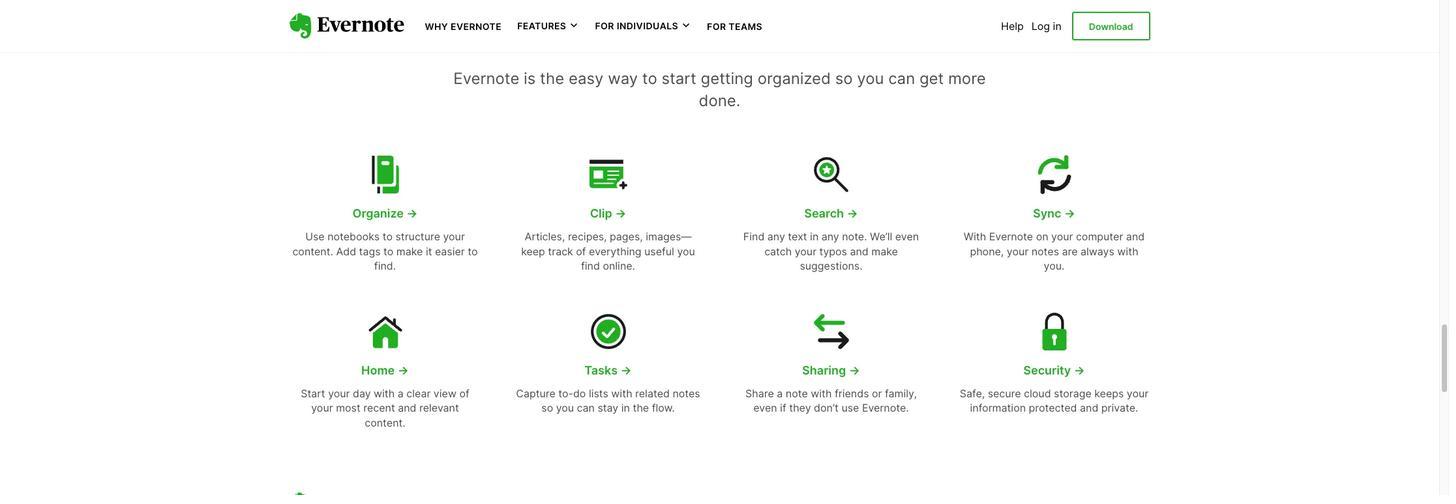 Task type: locate. For each thing, give the bounding box(es) containing it.
a
[[716, 22, 733, 58], [398, 387, 404, 400], [777, 387, 783, 400]]

even inside the find any text in any note. we'll even catch your typos and make suggestions.
[[896, 231, 919, 244]]

even inside the share a note with friends or family, even if they don't use evernote.
[[754, 402, 777, 415]]

and down storage
[[1080, 402, 1099, 415]]

recipes,
[[568, 231, 607, 244]]

always
[[1081, 245, 1115, 258]]

track
[[548, 245, 573, 258]]

→ right sync
[[1065, 207, 1076, 221]]

notebook
[[740, 22, 872, 58]]

easy
[[569, 69, 604, 88]]

download
[[1089, 21, 1134, 32]]

→ right home
[[398, 364, 409, 377]]

don't
[[814, 402, 839, 415]]

1 horizontal spatial even
[[896, 231, 919, 244]]

for
[[595, 20, 614, 31], [707, 21, 726, 32]]

find
[[581, 260, 600, 273]]

with evernote on your computer and phone, your notes are always with you.
[[964, 231, 1145, 273]]

cloud
[[1024, 387, 1051, 400]]

1 horizontal spatial can
[[889, 69, 915, 88]]

organize → link
[[291, 206, 480, 222]]

tasks →
[[585, 364, 632, 377]]

2 horizontal spatial a
[[777, 387, 783, 400]]

to inside evernote is the easy way to start getting organized so you can get more done.
[[643, 69, 657, 88]]

notes down on
[[1032, 245, 1060, 258]]

1 vertical spatial can
[[577, 402, 595, 415]]

0 vertical spatial can
[[889, 69, 915, 88]]

can inside evernote is the easy way to start getting organized so you can get more done.
[[889, 69, 915, 88]]

the
[[540, 69, 565, 88], [633, 402, 649, 415]]

search → link
[[737, 206, 926, 222]]

→ for home →
[[398, 364, 409, 377]]

make down we'll
[[872, 245, 898, 258]]

a left clear
[[398, 387, 404, 400]]

organize →
[[353, 207, 418, 221]]

make
[[397, 245, 423, 258], [872, 245, 898, 258]]

you down the to-
[[556, 402, 574, 415]]

pages,
[[610, 231, 643, 244]]

start
[[301, 387, 325, 400]]

of down the recipes,
[[576, 245, 586, 258]]

→
[[407, 207, 418, 221], [615, 207, 627, 221], [847, 207, 858, 221], [1065, 207, 1076, 221], [398, 364, 409, 377], [621, 364, 632, 377], [849, 364, 860, 377], [1074, 364, 1085, 377]]

for for for teams
[[707, 21, 726, 32]]

clip → link
[[514, 206, 703, 222]]

sharing
[[803, 364, 846, 377]]

house icon image
[[364, 310, 406, 352]]

2 make from the left
[[872, 245, 898, 258]]

0 vertical spatial of
[[576, 245, 586, 258]]

1 horizontal spatial for
[[707, 21, 726, 32]]

help link
[[1002, 20, 1024, 33]]

1 horizontal spatial content.
[[365, 417, 406, 430]]

→ for sharing →
[[849, 364, 860, 377]]

most
[[336, 402, 361, 415]]

add
[[336, 245, 356, 258]]

0 horizontal spatial content.
[[293, 245, 333, 258]]

0 horizontal spatial even
[[754, 402, 777, 415]]

of
[[576, 245, 586, 258], [460, 387, 470, 400]]

1 vertical spatial notes
[[673, 387, 701, 400]]

your up the private.
[[1127, 387, 1149, 400]]

0 horizontal spatial any
[[768, 231, 785, 244]]

your
[[443, 231, 465, 244], [1052, 231, 1074, 244], [795, 245, 817, 258], [1007, 245, 1029, 258], [328, 387, 350, 400], [1127, 387, 1149, 400], [311, 402, 333, 415]]

web clipper icon image
[[588, 153, 629, 195]]

→ up note.
[[847, 207, 858, 221]]

search →
[[805, 207, 858, 221]]

evernote right why
[[451, 21, 502, 32]]

for left individuals
[[595, 20, 614, 31]]

0 horizontal spatial in
[[622, 402, 630, 415]]

1 horizontal spatial any
[[822, 231, 839, 244]]

even for sharing →
[[754, 402, 777, 415]]

0 vertical spatial you
[[857, 69, 884, 88]]

0 horizontal spatial you
[[556, 402, 574, 415]]

1 vertical spatial in
[[810, 231, 819, 244]]

easier
[[435, 245, 465, 258]]

catch
[[765, 245, 792, 258]]

a inside start your day with a clear view of your most recent and relevant content.
[[398, 387, 404, 400]]

the right is
[[540, 69, 565, 88]]

1 horizontal spatial in
[[810, 231, 819, 244]]

evernote inside with evernote on your computer and phone, your notes are always with you.
[[990, 231, 1034, 244]]

evernote for with evernote on your computer and phone, your notes are always with you.
[[990, 231, 1034, 244]]

1 vertical spatial of
[[460, 387, 470, 400]]

2 vertical spatial you
[[556, 402, 574, 415]]

so down capture
[[542, 402, 553, 415]]

0 vertical spatial even
[[896, 231, 919, 244]]

0 vertical spatial content.
[[293, 245, 333, 258]]

more
[[568, 22, 639, 58]]

your up are
[[1052, 231, 1074, 244]]

1 make from the left
[[397, 245, 423, 258]]

or
[[872, 387, 882, 400]]

lock icon image
[[1034, 310, 1076, 352]]

and inside safe, secure cloud storage keeps your information protected and private.
[[1080, 402, 1099, 415]]

→ for tasks →
[[621, 364, 632, 377]]

keep
[[521, 245, 545, 258]]

sharing →
[[803, 364, 860, 377]]

your up most
[[328, 387, 350, 400]]

a up getting
[[716, 22, 733, 58]]

log in
[[1032, 20, 1062, 33]]

you left get
[[857, 69, 884, 88]]

any
[[768, 231, 785, 244], [822, 231, 839, 244]]

family,
[[885, 387, 917, 400]]

→ for security →
[[1074, 364, 1085, 377]]

with right always on the right
[[1118, 245, 1139, 258]]

you inside articles, recipes, pages, images— keep track of everything useful you find online.
[[677, 245, 695, 258]]

0 horizontal spatial a
[[398, 387, 404, 400]]

more than a notebook
[[568, 22, 872, 58]]

0 horizontal spatial of
[[460, 387, 470, 400]]

even
[[896, 231, 919, 244], [754, 402, 777, 415]]

0 horizontal spatial so
[[542, 402, 553, 415]]

make down structure
[[397, 245, 423, 258]]

home →
[[361, 364, 409, 377]]

organized
[[758, 69, 831, 88]]

in right stay
[[622, 402, 630, 415]]

2 vertical spatial in
[[622, 402, 630, 415]]

in right text
[[810, 231, 819, 244]]

any up catch
[[768, 231, 785, 244]]

2 horizontal spatial in
[[1053, 20, 1062, 33]]

1 horizontal spatial the
[[633, 402, 649, 415]]

evernote left is
[[454, 69, 520, 88]]

0 horizontal spatial can
[[577, 402, 595, 415]]

capture to-do lists with related notes so you can stay in the flow.
[[516, 387, 701, 415]]

1 horizontal spatial you
[[677, 245, 695, 258]]

evernote up phone,
[[990, 231, 1034, 244]]

use
[[305, 231, 325, 244]]

your down start
[[311, 402, 333, 415]]

content. down use
[[293, 245, 333, 258]]

0 horizontal spatial the
[[540, 69, 565, 88]]

0 vertical spatial the
[[540, 69, 565, 88]]

in inside capture to-do lists with related notes so you can stay in the flow.
[[622, 402, 630, 415]]

0 horizontal spatial notes
[[673, 387, 701, 400]]

→ right 'tasks'
[[621, 364, 632, 377]]

notes up "flow." at bottom
[[673, 387, 701, 400]]

and down clear
[[398, 402, 417, 415]]

your down text
[[795, 245, 817, 258]]

content. down recent
[[365, 417, 406, 430]]

→ up storage
[[1074, 364, 1085, 377]]

clip
[[590, 207, 612, 221]]

your inside use notebooks to structure your content. add tags to make it easier to find.
[[443, 231, 465, 244]]

secure
[[988, 387, 1021, 400]]

log in link
[[1032, 20, 1062, 33]]

the inside evernote is the easy way to start getting organized so you can get more done.
[[540, 69, 565, 88]]

evernote logo image
[[289, 13, 404, 39], [289, 493, 404, 496]]

with up stay
[[612, 387, 633, 400]]

1 vertical spatial evernote logo image
[[289, 493, 404, 496]]

it
[[426, 245, 432, 258]]

0 vertical spatial evernote logo image
[[289, 13, 404, 39]]

0 vertical spatial so
[[836, 69, 853, 88]]

and right computer
[[1127, 231, 1145, 244]]

checkmark icon image
[[588, 310, 629, 352]]

you down the images—
[[677, 245, 695, 258]]

even down share
[[754, 402, 777, 415]]

and inside with evernote on your computer and phone, your notes are always with you.
[[1127, 231, 1145, 244]]

your up easier
[[443, 231, 465, 244]]

1 vertical spatial you
[[677, 245, 695, 258]]

we'll
[[870, 231, 893, 244]]

0 horizontal spatial make
[[397, 245, 423, 258]]

sync → link
[[960, 206, 1149, 222]]

1 vertical spatial evernote
[[454, 69, 520, 88]]

a up if
[[777, 387, 783, 400]]

of right view
[[460, 387, 470, 400]]

→ up friends
[[849, 364, 860, 377]]

articles, recipes, pages, images— keep track of everything useful you find online.
[[521, 231, 695, 273]]

2 vertical spatial evernote
[[990, 231, 1034, 244]]

you.
[[1044, 260, 1065, 273]]

1 horizontal spatial notes
[[1032, 245, 1060, 258]]

computer
[[1076, 231, 1124, 244]]

tasks → link
[[514, 362, 703, 379]]

0 vertical spatial notes
[[1032, 245, 1060, 258]]

2 horizontal spatial you
[[857, 69, 884, 88]]

1 vertical spatial content.
[[365, 417, 406, 430]]

2 any from the left
[[822, 231, 839, 244]]

for inside button
[[595, 20, 614, 31]]

1 vertical spatial so
[[542, 402, 553, 415]]

note.
[[842, 231, 867, 244]]

1 vertical spatial the
[[633, 402, 649, 415]]

a inside the share a note with friends or family, even if they don't use evernote.
[[777, 387, 783, 400]]

so right organized
[[836, 69, 853, 88]]

related
[[636, 387, 670, 400]]

get
[[920, 69, 944, 88]]

your right phone,
[[1007, 245, 1029, 258]]

organize
[[353, 207, 404, 221]]

notebooks
[[328, 231, 380, 244]]

can left get
[[889, 69, 915, 88]]

to right way
[[643, 69, 657, 88]]

the down related
[[633, 402, 649, 415]]

even for search →
[[896, 231, 919, 244]]

→ right clip
[[615, 207, 627, 221]]

any up typos
[[822, 231, 839, 244]]

for left teams
[[707, 21, 726, 32]]

even right we'll
[[896, 231, 919, 244]]

2 evernote logo image from the top
[[289, 493, 404, 496]]

can down 'do'
[[577, 402, 595, 415]]

storage
[[1054, 387, 1092, 400]]

of inside articles, recipes, pages, images— keep track of everything useful you find online.
[[576, 245, 586, 258]]

→ up structure
[[407, 207, 418, 221]]

with up recent
[[374, 387, 395, 400]]

help
[[1002, 20, 1024, 33]]

text
[[788, 231, 807, 244]]

clip →
[[590, 207, 627, 221]]

1 horizontal spatial of
[[576, 245, 586, 258]]

you
[[857, 69, 884, 88], [677, 245, 695, 258], [556, 402, 574, 415]]

make inside use notebooks to structure your content. add tags to make it easier to find.
[[397, 245, 423, 258]]

with up the don't
[[811, 387, 832, 400]]

1 horizontal spatial so
[[836, 69, 853, 88]]

in right log
[[1053, 20, 1062, 33]]

can
[[889, 69, 915, 88], [577, 402, 595, 415]]

0 horizontal spatial for
[[595, 20, 614, 31]]

0 vertical spatial evernote
[[451, 21, 502, 32]]

1 horizontal spatial make
[[872, 245, 898, 258]]

search icon image
[[811, 153, 852, 195]]

you inside capture to-do lists with related notes so you can stay in the flow.
[[556, 402, 574, 415]]

and down note.
[[850, 245, 869, 258]]

1 vertical spatial even
[[754, 402, 777, 415]]



Task type: vqa. For each thing, say whether or not it's contained in the screenshot.
taking inside the Have an iPhone and a Windows computer? Android and Mac? Like using Linux? Unlike most note-taking apps, Evernote works on them all.
no



Task type: describe. For each thing, give the bounding box(es) containing it.
private.
[[1102, 402, 1139, 415]]

→ for clip →
[[615, 207, 627, 221]]

the inside capture to-do lists with related notes so you can stay in the flow.
[[633, 402, 649, 415]]

done.
[[699, 91, 741, 110]]

notes inside with evernote on your computer and phone, your notes are always with you.
[[1032, 245, 1060, 258]]

so inside capture to-do lists with related notes so you can stay in the flow.
[[542, 402, 553, 415]]

and inside start your day with a clear view of your most recent and relevant content.
[[398, 402, 417, 415]]

typos
[[820, 245, 847, 258]]

note
[[786, 387, 808, 400]]

sharing icon image
[[811, 310, 852, 352]]

online.
[[603, 260, 635, 273]]

is
[[524, 69, 536, 88]]

information
[[971, 402, 1026, 415]]

flow.
[[652, 402, 675, 415]]

day
[[353, 387, 371, 400]]

more
[[949, 69, 986, 88]]

sync
[[1033, 207, 1062, 221]]

start your day with a clear view of your most recent and relevant content.
[[301, 387, 470, 430]]

relevant
[[420, 402, 459, 415]]

features
[[517, 20, 567, 31]]

1 horizontal spatial a
[[716, 22, 733, 58]]

lists
[[589, 387, 609, 400]]

capture
[[516, 387, 556, 400]]

for individuals button
[[595, 20, 692, 32]]

safe,
[[960, 387, 985, 400]]

to down organize → link at the top of page
[[383, 231, 393, 244]]

tags
[[359, 245, 381, 258]]

home → link
[[291, 362, 480, 379]]

→ for organize →
[[407, 207, 418, 221]]

download link
[[1072, 12, 1151, 41]]

with inside start your day with a clear view of your most recent and relevant content.
[[374, 387, 395, 400]]

make inside the find any text in any note. we'll even catch your typos and make suggestions.
[[872, 245, 898, 258]]

1 any from the left
[[768, 231, 785, 244]]

→ for sync →
[[1065, 207, 1076, 221]]

why
[[425, 21, 448, 32]]

teams
[[729, 21, 763, 32]]

stay
[[598, 402, 619, 415]]

on
[[1036, 231, 1049, 244]]

in inside the find any text in any note. we'll even catch your typos and make suggestions.
[[810, 231, 819, 244]]

with
[[964, 231, 987, 244]]

your inside the find any text in any note. we'll even catch your typos and make suggestions.
[[795, 245, 817, 258]]

with inside the share a note with friends or family, even if they don't use evernote.
[[811, 387, 832, 400]]

security →
[[1024, 364, 1085, 377]]

you inside evernote is the easy way to start getting organized so you can get more done.
[[857, 69, 884, 88]]

everything
[[589, 245, 642, 258]]

features button
[[517, 20, 580, 32]]

why evernote
[[425, 21, 502, 32]]

tasks
[[585, 364, 618, 377]]

notes inside capture to-do lists with related notes so you can stay in the flow.
[[673, 387, 701, 400]]

evernote inside evernote is the easy way to start getting organized so you can get more done.
[[454, 69, 520, 88]]

protected
[[1029, 402, 1077, 415]]

to-
[[559, 387, 573, 400]]

with inside with evernote on your computer and phone, your notes are always with you.
[[1118, 245, 1139, 258]]

safe, secure cloud storage keeps your information protected and private.
[[960, 387, 1149, 415]]

so inside evernote is the easy way to start getting organized so you can get more done.
[[836, 69, 853, 88]]

→ for search →
[[847, 207, 858, 221]]

than
[[646, 22, 709, 58]]

articles,
[[525, 231, 565, 244]]

evernote.
[[862, 402, 909, 415]]

content. inside start your day with a clear view of your most recent and relevant content.
[[365, 417, 406, 430]]

find.
[[374, 260, 396, 273]]

your inside safe, secure cloud storage keeps your information protected and private.
[[1127, 387, 1149, 400]]

sync icon image
[[1034, 153, 1076, 195]]

view
[[434, 387, 457, 400]]

sharing → link
[[737, 362, 926, 379]]

security
[[1024, 364, 1071, 377]]

to up find. on the bottom of page
[[384, 245, 394, 258]]

do
[[573, 387, 586, 400]]

clear
[[407, 387, 431, 400]]

can inside capture to-do lists with related notes so you can stay in the flow.
[[577, 402, 595, 415]]

to right easier
[[468, 245, 478, 258]]

they
[[790, 402, 811, 415]]

find any text in any note. we'll even catch your typos and make suggestions.
[[744, 231, 919, 273]]

use
[[842, 402, 860, 415]]

useful
[[645, 245, 675, 258]]

with inside capture to-do lists with related notes so you can stay in the flow.
[[612, 387, 633, 400]]

way
[[608, 69, 638, 88]]

content. inside use notebooks to structure your content. add tags to make it easier to find.
[[293, 245, 333, 258]]

individuals
[[617, 20, 679, 31]]

for teams link
[[707, 20, 763, 33]]

of inside start your day with a clear view of your most recent and relevant content.
[[460, 387, 470, 400]]

keeps
[[1095, 387, 1124, 400]]

security → link
[[960, 362, 1149, 379]]

log
[[1032, 20, 1050, 33]]

evernote is the easy way to start getting organized so you can get more done.
[[454, 69, 986, 110]]

for individuals
[[595, 20, 679, 31]]

use notebooks to structure your content. add tags to make it easier to find.
[[293, 231, 478, 273]]

share a note with friends or family, even if they don't use evernote.
[[746, 387, 917, 415]]

getting
[[701, 69, 754, 88]]

suggestions.
[[800, 260, 863, 273]]

share
[[746, 387, 774, 400]]

books icon image
[[364, 153, 406, 195]]

1 evernote logo image from the top
[[289, 13, 404, 39]]

why evernote link
[[425, 20, 502, 33]]

structure
[[396, 231, 440, 244]]

0 vertical spatial in
[[1053, 20, 1062, 33]]

images—
[[646, 231, 692, 244]]

and inside the find any text in any note. we'll even catch your typos and make suggestions.
[[850, 245, 869, 258]]

for for for individuals
[[595, 20, 614, 31]]

evernote for why evernote
[[451, 21, 502, 32]]

home
[[361, 364, 395, 377]]



